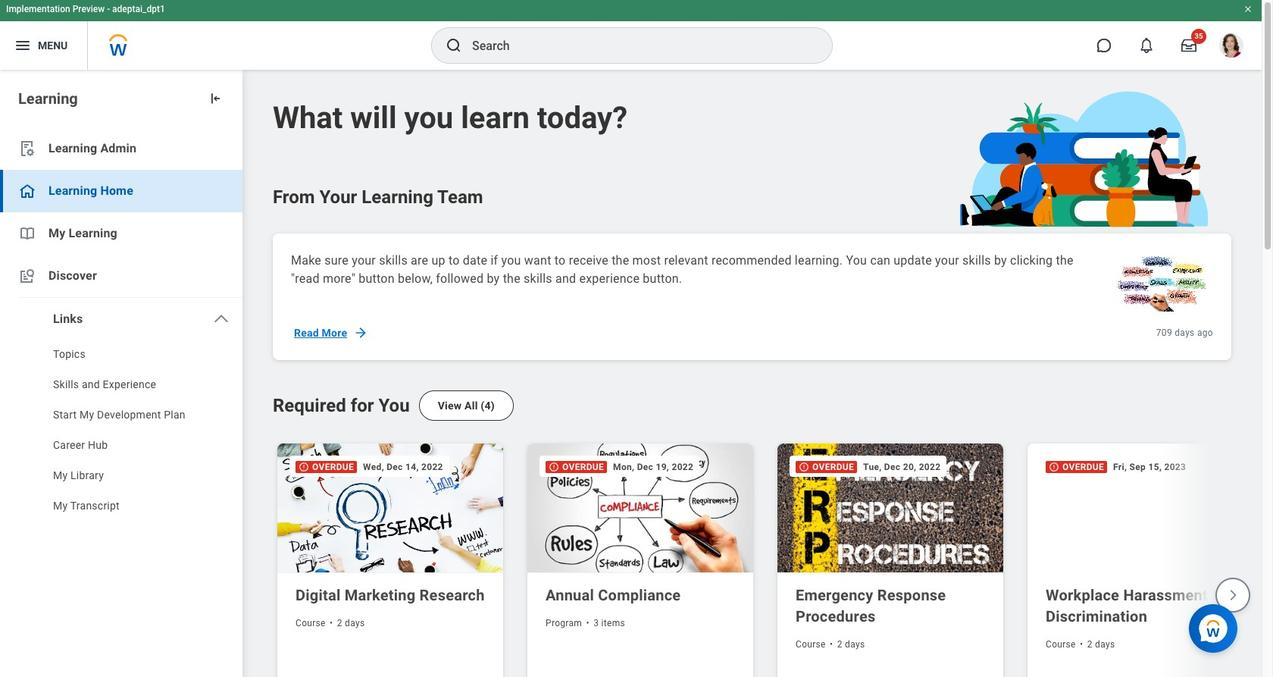 Task type: describe. For each thing, give the bounding box(es) containing it.
my transcript
[[53, 500, 120, 512]]

my for my library
[[53, 469, 68, 482]]

my library link
[[0, 462, 243, 492]]

709
[[1157, 328, 1173, 338]]

learning for learning home
[[49, 184, 97, 198]]

plan
[[164, 409, 186, 421]]

career hub link
[[0, 431, 243, 462]]

button
[[359, 271, 395, 286]]

read more button
[[285, 318, 375, 348]]

make
[[291, 253, 322, 268]]

date
[[463, 253, 488, 268]]

career hub
[[53, 439, 108, 451]]

annual compliance
[[546, 586, 681, 604]]

your
[[320, 187, 357, 208]]

adeptai_dpt1
[[112, 4, 165, 14]]

close environment banner image
[[1244, 5, 1254, 14]]

"read
[[291, 271, 320, 286]]

menu
[[38, 39, 68, 51]]

below,
[[398, 271, 433, 286]]

button.
[[643, 271, 683, 286]]

sure
[[325, 253, 349, 268]]

fri,
[[1114, 462, 1128, 472]]

topics
[[53, 348, 86, 360]]

make sure your skills are up to date if you want to receive the most relevant recommended learning. you can update your skills by clicking the "read more" button below, followed by the skills and experience button.
[[291, 253, 1074, 286]]

3 items
[[594, 618, 626, 629]]

3
[[594, 618, 599, 629]]

chevron up image
[[212, 310, 231, 328]]

emergency response procedures link
[[796, 585, 989, 627]]

can
[[871, 253, 891, 268]]

inbox large image
[[1182, 38, 1197, 53]]

my right start
[[80, 409, 94, 421]]

read
[[294, 327, 319, 339]]

topics link
[[0, 340, 243, 371]]

0 horizontal spatial skills
[[379, 253, 408, 268]]

workplace
[[1046, 586, 1120, 604]]

annual
[[546, 586, 595, 604]]

list containing topics
[[0, 340, 243, 522]]

0 horizontal spatial the
[[503, 271, 521, 286]]

skills
[[53, 378, 79, 391]]

digital marketing research
[[296, 586, 485, 604]]

view
[[438, 400, 462, 412]]

development
[[97, 409, 161, 421]]

19,
[[656, 462, 670, 472]]

exclamation circle image for emergency response procedures
[[799, 462, 810, 473]]

ago
[[1198, 328, 1214, 338]]

skills g1d7b27a60_1920.jpg image
[[1111, 252, 1214, 312]]

start
[[53, 409, 77, 421]]

links
[[53, 312, 83, 326]]

annual compliance link
[[546, 585, 739, 606]]

learning.
[[795, 253, 843, 268]]

transcript
[[70, 500, 120, 512]]

wed, dec 14, 2022
[[363, 462, 443, 472]]

0 horizontal spatial you
[[405, 100, 454, 136]]

receive
[[569, 253, 609, 268]]

dec for marketing
[[387, 462, 403, 472]]

emergency
[[796, 586, 874, 604]]

2022 for marketing
[[422, 462, 443, 472]]

digital marketing research link
[[296, 585, 488, 606]]

what
[[273, 100, 343, 136]]

profile logan mcneil image
[[1220, 33, 1244, 61]]

dec for response
[[885, 462, 901, 472]]

career
[[53, 439, 85, 451]]

discover link
[[0, 255, 243, 297]]

marketing
[[345, 586, 416, 604]]

course for emergency response procedures
[[796, 639, 826, 650]]

view all (4)
[[438, 400, 495, 412]]

update
[[894, 253, 933, 268]]

relevant
[[665, 253, 709, 268]]

learning admin link
[[0, 127, 243, 170]]

chevron right image
[[1227, 589, 1241, 602]]

preview
[[73, 4, 105, 14]]

from your learning team
[[273, 187, 483, 208]]

justify image
[[14, 36, 32, 55]]

procedures
[[796, 607, 876, 626]]

today?
[[538, 100, 628, 136]]

2 days for digital
[[337, 618, 365, 629]]

are
[[411, 253, 429, 268]]

skills and experience link
[[0, 371, 243, 401]]

program
[[546, 618, 583, 629]]

1 horizontal spatial skills
[[524, 271, 553, 286]]

will
[[351, 100, 397, 136]]

&
[[1213, 586, 1223, 604]]

3 exclamation circle image from the left
[[1050, 462, 1060, 473]]

emergency response procedures
[[796, 586, 947, 626]]

exclamation circle image for digital marketing research
[[299, 462, 309, 473]]

2022 for response
[[920, 462, 941, 472]]

hub
[[88, 439, 108, 451]]

list containing digital marketing research
[[273, 439, 1272, 677]]

library
[[71, 469, 104, 482]]

arrow right image
[[354, 325, 369, 340]]

more
[[322, 327, 348, 339]]

discover
[[49, 268, 97, 283]]

2 horizontal spatial skills
[[963, 253, 992, 268]]

0 vertical spatial by
[[995, 253, 1008, 268]]

implementation
[[6, 4, 70, 14]]

1 to from the left
[[449, 253, 460, 268]]

overdue for digital
[[312, 462, 354, 473]]

learning down learning home
[[69, 226, 117, 240]]

days for workplace harassment & discrimination
[[1096, 639, 1116, 650]]

days for digital marketing research
[[345, 618, 365, 629]]

2022 for compliance
[[672, 462, 694, 472]]

you inside make sure your skills are up to date if you want to receive the most relevant recommended learning. you can update your skills by clicking the "read more" button below, followed by the skills and experience button.
[[502, 253, 521, 268]]

learning for learning admin
[[49, 141, 97, 155]]

mon, dec 19, 2022
[[614, 462, 694, 472]]

sep
[[1130, 462, 1147, 472]]

2 horizontal spatial the
[[1057, 253, 1074, 268]]

read more
[[294, 327, 348, 339]]

implementation preview -   adeptai_dpt1
[[6, 4, 165, 14]]

most
[[633, 253, 661, 268]]

more"
[[323, 271, 356, 286]]

digital
[[296, 586, 341, 604]]



Task type: locate. For each thing, give the bounding box(es) containing it.
2 down discrimination
[[1088, 639, 1093, 650]]

from
[[273, 187, 315, 208]]

2 horizontal spatial course
[[1046, 639, 1077, 650]]

to right up
[[449, 253, 460, 268]]

2 horizontal spatial exclamation circle image
[[1050, 462, 1060, 473]]

(4)
[[481, 400, 495, 412]]

the right 'clicking'
[[1057, 253, 1074, 268]]

1 horizontal spatial by
[[995, 253, 1008, 268]]

my for my learning
[[49, 226, 66, 240]]

workplace harassment & discrimination
[[1046, 586, 1223, 626]]

3 overdue from the left
[[813, 462, 855, 473]]

exclamation circle image
[[299, 462, 309, 473], [799, 462, 810, 473], [1050, 462, 1060, 473]]

1 horizontal spatial you
[[847, 253, 868, 268]]

learning
[[18, 89, 78, 108], [49, 141, 97, 155], [49, 184, 97, 198], [362, 187, 434, 208], [69, 226, 117, 240]]

2 down the procedures
[[838, 639, 843, 650]]

response
[[878, 586, 947, 604]]

0 vertical spatial and
[[556, 271, 577, 286]]

my left transcript
[[53, 500, 68, 512]]

you
[[847, 253, 868, 268], [379, 395, 410, 416]]

by left 'clicking'
[[995, 253, 1008, 268]]

course down the procedures
[[796, 639, 826, 650]]

2022 right 20,
[[920, 462, 941, 472]]

2 days
[[337, 618, 365, 629], [838, 639, 866, 650], [1088, 639, 1116, 650]]

2 for emergency
[[838, 639, 843, 650]]

2 days down discrimination
[[1088, 639, 1116, 650]]

2 horizontal spatial 2
[[1088, 639, 1093, 650]]

overdue
[[312, 462, 354, 473], [563, 462, 604, 473], [813, 462, 855, 473], [1063, 462, 1105, 473]]

learning up my learning
[[49, 184, 97, 198]]

up
[[432, 253, 446, 268]]

2 exclamation circle image from the left
[[799, 462, 810, 473]]

harassment
[[1124, 586, 1209, 604]]

1 horizontal spatial your
[[936, 253, 960, 268]]

2 days for workplace
[[1088, 639, 1116, 650]]

your right "update"
[[936, 253, 960, 268]]

days left ago
[[1176, 328, 1196, 338]]

0 horizontal spatial your
[[352, 253, 376, 268]]

0 vertical spatial you
[[847, 253, 868, 268]]

overdue left wed,
[[312, 462, 354, 473]]

my left the library
[[53, 469, 68, 482]]

skills left 'clicking'
[[963, 253, 992, 268]]

overdue for annual
[[563, 462, 604, 473]]

experience
[[580, 271, 640, 286]]

learning down menu dropdown button
[[18, 89, 78, 108]]

1 exclamation circle image from the left
[[299, 462, 309, 473]]

recommended
[[712, 253, 792, 268]]

wed,
[[363, 462, 384, 472]]

discrimination
[[1046, 607, 1148, 626]]

0 horizontal spatial and
[[82, 378, 100, 391]]

and inside skills and experience link
[[82, 378, 100, 391]]

1 horizontal spatial 2 days
[[838, 639, 866, 650]]

my learning
[[49, 226, 117, 240]]

2 days down marketing
[[337, 618, 365, 629]]

dec left 20,
[[885, 462, 901, 472]]

1 horizontal spatial 2022
[[672, 462, 694, 472]]

my
[[49, 226, 66, 240], [80, 409, 94, 421], [53, 469, 68, 482], [53, 500, 68, 512]]

want
[[525, 253, 552, 268]]

overdue left fri,
[[1063, 462, 1105, 473]]

the
[[612, 253, 630, 268], [1057, 253, 1074, 268], [503, 271, 521, 286]]

15,
[[1149, 462, 1163, 472]]

if
[[491, 253, 498, 268]]

1 horizontal spatial and
[[556, 271, 577, 286]]

2 your from the left
[[936, 253, 960, 268]]

2022 right 19,
[[672, 462, 694, 472]]

dec
[[387, 462, 403, 472], [637, 462, 654, 472], [885, 462, 901, 472]]

2 days for emergency
[[838, 639, 866, 650]]

skills down want
[[524, 271, 553, 286]]

0 horizontal spatial 2 days
[[337, 618, 365, 629]]

my for my transcript
[[53, 500, 68, 512]]

view all (4) button
[[419, 391, 514, 421]]

2 to from the left
[[555, 253, 566, 268]]

by
[[995, 253, 1008, 268], [487, 271, 500, 286]]

0 horizontal spatial 2
[[337, 618, 343, 629]]

2 dec from the left
[[637, 462, 654, 472]]

you inside make sure your skills are up to date if you want to receive the most relevant recommended learning. you can update your skills by clicking the "read more" button below, followed by the skills and experience button.
[[847, 253, 868, 268]]

course down digital
[[296, 618, 326, 629]]

admin
[[100, 141, 137, 155]]

35
[[1195, 32, 1204, 40]]

my transcript link
[[0, 492, 243, 522]]

days for emergency response procedures
[[846, 639, 866, 650]]

dec left 14,
[[387, 462, 403, 472]]

20,
[[904, 462, 917, 472]]

1 vertical spatial by
[[487, 271, 500, 286]]

dec for compliance
[[637, 462, 654, 472]]

digital marketing research image
[[278, 444, 507, 573]]

days down discrimination
[[1096, 639, 1116, 650]]

2023
[[1165, 462, 1187, 472]]

709 days ago
[[1157, 328, 1214, 338]]

and inside make sure your skills are up to date if you want to receive the most relevant recommended learning. you can update your skills by clicking the "read more" button below, followed by the skills and experience button.
[[556, 271, 577, 286]]

transformation import image
[[208, 91, 223, 106]]

list
[[0, 127, 243, 522], [0, 340, 243, 522], [273, 439, 1272, 677]]

course
[[296, 618, 326, 629], [796, 639, 826, 650], [1046, 639, 1077, 650]]

skills up button at the left
[[379, 253, 408, 268]]

the right followed
[[503, 271, 521, 286]]

course for digital marketing research
[[296, 618, 326, 629]]

clicking
[[1011, 253, 1054, 268]]

to right want
[[555, 253, 566, 268]]

2022 right 14,
[[422, 462, 443, 472]]

2 horizontal spatial dec
[[885, 462, 901, 472]]

0 horizontal spatial exclamation circle image
[[299, 462, 309, 473]]

skills and experience
[[53, 378, 156, 391]]

exclamation circle image down required
[[299, 462, 309, 473]]

learning left admin
[[49, 141, 97, 155]]

1 horizontal spatial course
[[796, 639, 826, 650]]

1 horizontal spatial exclamation circle image
[[799, 462, 810, 473]]

0 horizontal spatial to
[[449, 253, 460, 268]]

1 horizontal spatial you
[[502, 253, 521, 268]]

menu banner
[[0, 0, 1263, 70]]

my right book open icon
[[49, 226, 66, 240]]

what will you learn today?
[[273, 100, 628, 136]]

2 overdue from the left
[[563, 462, 604, 473]]

1 2022 from the left
[[422, 462, 443, 472]]

2
[[337, 618, 343, 629], [838, 639, 843, 650], [1088, 639, 1093, 650]]

tue,
[[864, 462, 882, 472]]

book open image
[[18, 224, 36, 243]]

annual compliance image
[[528, 444, 757, 573]]

course down discrimination
[[1046, 639, 1077, 650]]

days down marketing
[[345, 618, 365, 629]]

3 2022 from the left
[[920, 462, 941, 472]]

2 horizontal spatial 2 days
[[1088, 639, 1116, 650]]

exclamation circle image
[[549, 462, 560, 473]]

learning admin
[[49, 141, 137, 155]]

menu button
[[0, 21, 87, 70]]

you right will
[[405, 100, 454, 136]]

1 your from the left
[[352, 253, 376, 268]]

required
[[273, 395, 346, 416]]

notifications large image
[[1140, 38, 1155, 53]]

0 horizontal spatial you
[[379, 395, 410, 416]]

home
[[100, 184, 133, 198]]

tue, dec 20, 2022
[[864, 462, 941, 472]]

1 vertical spatial you
[[502, 253, 521, 268]]

report parameter image
[[18, 140, 36, 158]]

fri, sep 15, 2023
[[1114, 462, 1187, 472]]

-
[[107, 4, 110, 14]]

start my development plan link
[[0, 401, 243, 431]]

course for workplace harassment & discrimination
[[1046, 639, 1077, 650]]

search image
[[445, 36, 463, 55]]

1 horizontal spatial 2
[[838, 639, 843, 650]]

emergency response procedures image
[[778, 444, 1007, 573]]

1 dec from the left
[[387, 462, 403, 472]]

learning home link
[[0, 170, 243, 212]]

overdue right exclamation circle icon
[[563, 462, 604, 473]]

1 vertical spatial and
[[82, 378, 100, 391]]

and down the receive
[[556, 271, 577, 286]]

your up button at the left
[[352, 253, 376, 268]]

Search Workday  search field
[[472, 29, 802, 62]]

learning for learning
[[18, 89, 78, 108]]

1 horizontal spatial dec
[[637, 462, 654, 472]]

compliance
[[599, 586, 681, 604]]

exclamation circle image left tue,
[[799, 462, 810, 473]]

research
[[420, 586, 485, 604]]

0 horizontal spatial 2022
[[422, 462, 443, 472]]

1 horizontal spatial to
[[555, 253, 566, 268]]

you right 'if' at the top left
[[502, 253, 521, 268]]

1 vertical spatial you
[[379, 395, 410, 416]]

all
[[465, 400, 478, 412]]

exclamation circle image left fri,
[[1050, 462, 1060, 473]]

2 2022 from the left
[[672, 462, 694, 472]]

team
[[438, 187, 483, 208]]

days down the procedures
[[846, 639, 866, 650]]

learn
[[461, 100, 530, 136]]

the up "experience"
[[612, 253, 630, 268]]

1 overdue from the left
[[312, 462, 354, 473]]

2 days down the procedures
[[838, 639, 866, 650]]

overdue left tue,
[[813, 462, 855, 473]]

list containing learning admin
[[0, 127, 243, 522]]

2 horizontal spatial 2022
[[920, 462, 941, 472]]

0 horizontal spatial dec
[[387, 462, 403, 472]]

your
[[352, 253, 376, 268], [936, 253, 960, 268]]

0 vertical spatial you
[[405, 100, 454, 136]]

learning right your on the left top of page
[[362, 187, 434, 208]]

0 horizontal spatial course
[[296, 618, 326, 629]]

4 overdue from the left
[[1063, 462, 1105, 473]]

2 for digital
[[337, 618, 343, 629]]

overdue for emergency
[[813, 462, 855, 473]]

by down 'if' at the top left
[[487, 271, 500, 286]]

required for you
[[273, 395, 410, 416]]

1 horizontal spatial the
[[612, 253, 630, 268]]

and right skills on the bottom of page
[[82, 378, 100, 391]]

3 dec from the left
[[885, 462, 901, 472]]

workplace harassment & discrimination link
[[1046, 585, 1239, 627]]

start my development plan
[[53, 409, 186, 421]]

followed
[[436, 271, 484, 286]]

you left can
[[847, 253, 868, 268]]

dec left 19,
[[637, 462, 654, 472]]

mon,
[[614, 462, 635, 472]]

home image
[[18, 182, 36, 200]]

and
[[556, 271, 577, 286], [82, 378, 100, 391]]

for
[[351, 395, 374, 416]]

2 down digital
[[337, 618, 343, 629]]

0 horizontal spatial by
[[487, 271, 500, 286]]

2 for workplace
[[1088, 639, 1093, 650]]

you right for
[[379, 395, 410, 416]]



Task type: vqa. For each thing, say whether or not it's contained in the screenshot.
"Learning"
yes



